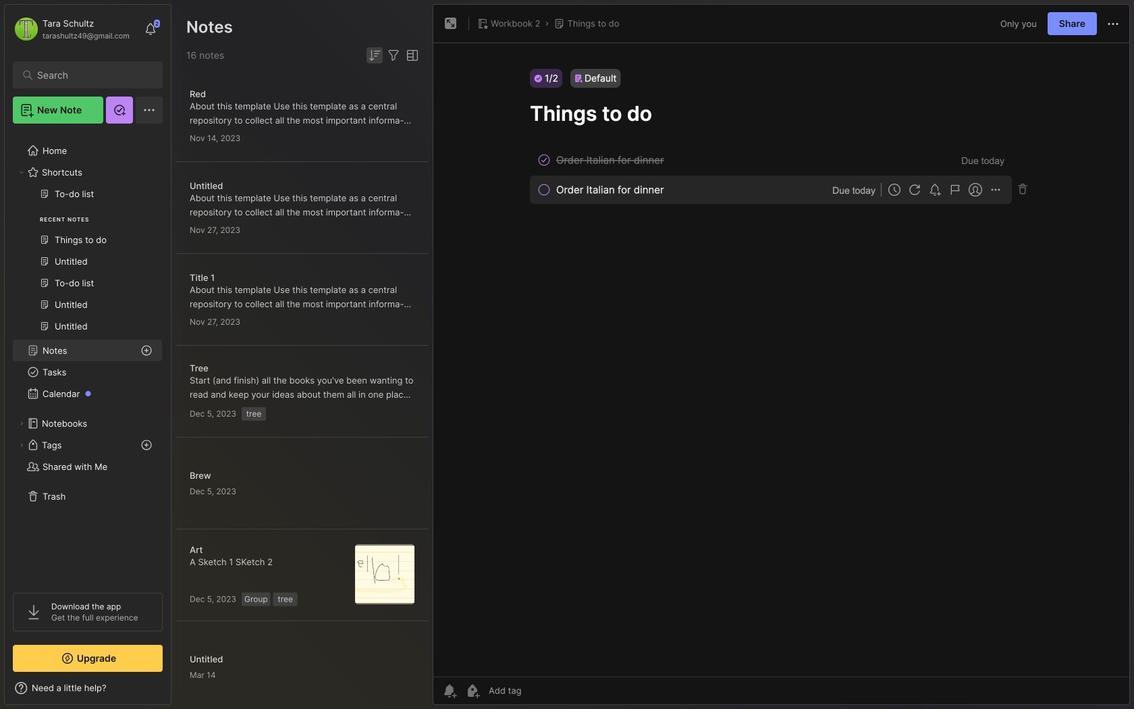 Task type: locate. For each thing, give the bounding box(es) containing it.
add tag image
[[465, 683, 481, 699]]

Add tag field
[[488, 685, 589, 697]]

Search text field
[[37, 69, 145, 82]]

tree
[[5, 132, 171, 581]]

thumbnail image
[[355, 545, 415, 604]]

note window element
[[433, 4, 1130, 708]]

group
[[13, 183, 162, 345]]

Account field
[[13, 16, 130, 43]]

expand note image
[[443, 16, 459, 32]]

WHAT'S NEW field
[[5, 677, 171, 699]]

add filters image
[[386, 47, 402, 63]]

main element
[[0, 0, 176, 709]]

None search field
[[37, 67, 145, 83]]



Task type: vqa. For each thing, say whether or not it's contained in the screenshot.
More actions ICON
yes



Task type: describe. For each thing, give the bounding box(es) containing it.
Note Editor text field
[[434, 43, 1130, 677]]

Sort options field
[[367, 47, 383, 63]]

View options field
[[402, 47, 421, 63]]

More actions field
[[1105, 15, 1122, 32]]

none search field inside main element
[[37, 67, 145, 83]]

expand tags image
[[18, 441, 26, 449]]

more actions image
[[1105, 16, 1122, 32]]

click to collapse image
[[171, 684, 181, 700]]

expand notebooks image
[[18, 419, 26, 427]]

Add filters field
[[386, 47, 402, 63]]

tree inside main element
[[5, 132, 171, 581]]

group inside main element
[[13, 183, 162, 345]]

add a reminder image
[[442, 683, 458, 699]]



